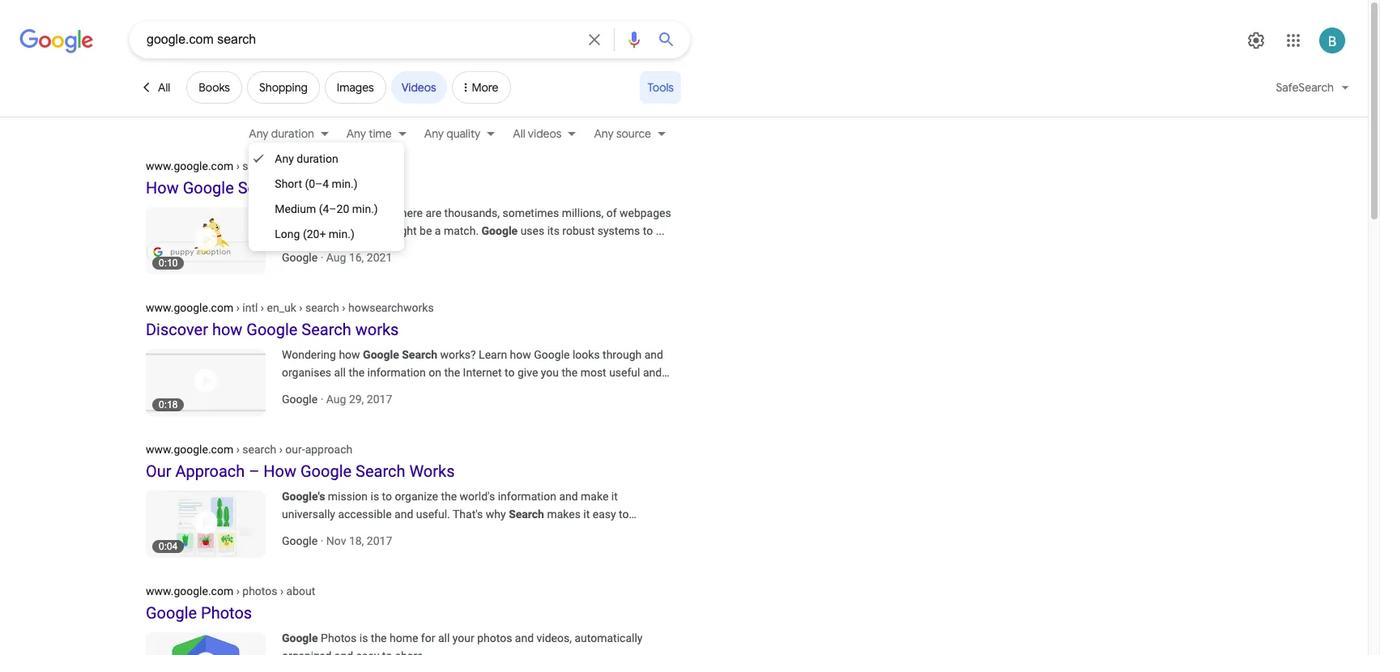 Task type: describe. For each thing, give the bounding box(es) containing it.
on
[[429, 366, 441, 379]]

robust
[[562, 224, 595, 237]]

2017 for google
[[367, 535, 392, 548]]

any quality
[[424, 126, 481, 141]]

to inside 'works? learn how google looks through and organises all the information on the internet to give you the most useful and relevant ...'
[[505, 366, 515, 379]]

google uses its robust systems to ...
[[482, 224, 665, 237]]

you inside 'works? learn how google looks through and organises all the information on the internet to give you the most useful and relevant ...'
[[541, 366, 559, 379]]

any for any source dropdown button
[[594, 126, 614, 141]]

useful
[[609, 366, 640, 379]]

› left howsearchworks
[[342, 301, 345, 314]]

any duration inside popup button
[[249, 126, 314, 141]]

give
[[518, 366, 538, 379]]

1 · from the top
[[320, 251, 323, 264]]

world's
[[460, 490, 495, 503]]

› left about
[[280, 585, 284, 598]]

google down universally
[[282, 535, 318, 548]]

short (0–4 min.)
[[275, 177, 358, 190]]

medium
[[275, 203, 316, 215]]

more button
[[452, 71, 511, 110]]

google left 'uses'
[[482, 224, 518, 237]]

to inside makes it easy to discover a broad range ...
[[619, 508, 629, 521]]

any duration button
[[249, 125, 337, 143]]

nov
[[326, 535, 346, 548]]

· for works
[[320, 393, 323, 406]]

short
[[275, 177, 302, 190]]

all for all
[[158, 80, 170, 95]]

0:10 link
[[146, 204, 282, 275]]

our-
[[285, 443, 305, 456]]

any source button
[[584, 125, 674, 143]]

for
[[421, 632, 435, 645]]

shopping link
[[247, 71, 320, 104]]

duration inside radio item
[[297, 152, 338, 165]]

all inside photos is the home for all your photos and videos, automatically organized and easy to share.
[[438, 632, 450, 645]]

duration inside popup button
[[271, 126, 314, 141]]

and down "organize" on the left bottom of page
[[395, 508, 413, 521]]

shopping
[[259, 80, 308, 95]]

how inside 'works? learn how google looks through and organises all the information on the internet to give you the most useful and relevant ...'
[[510, 348, 531, 361]]

search-
[[310, 160, 347, 173]]

works?
[[440, 348, 476, 361]]

› photos › about text field
[[233, 585, 315, 598]]

videos
[[528, 126, 562, 141]]

› left how-
[[279, 160, 283, 173]]

long (20+ min.)
[[275, 228, 355, 241]]

source
[[616, 126, 651, 141]]

google's
[[282, 490, 325, 503]]

a inside makes it easy to discover a broad range ...
[[327, 526, 333, 539]]

our approach – how google search works
[[146, 462, 455, 481]]

–
[[249, 462, 260, 481]]

most
[[580, 366, 606, 379]]

it inside makes it easy to discover a broad range ...
[[583, 508, 590, 521]]

and left the videos,
[[515, 632, 534, 645]]

learn
[[479, 348, 507, 361]]

videos,
[[537, 632, 572, 645]]

photos inside photos is the home for all your photos and videos, automatically organized and easy to share.
[[321, 632, 357, 645]]

the inside photos is the home for all your photos and videos, automatically organized and easy to share.
[[371, 632, 387, 645]]

search up the "that"
[[358, 207, 392, 220]]

min.) for medium (4–20 min.)
[[352, 203, 378, 215]]

› intl › en_uk › search › howsearchworks text field
[[233, 301, 434, 314]]

none text field containing www.google.com
[[146, 159, 377, 173]]

might
[[388, 224, 417, 237]]

medium (4–20 min.) link
[[249, 197, 404, 222]]

0:04
[[159, 541, 178, 552]]

18,
[[349, 535, 364, 548]]

google down approach
[[301, 462, 352, 481]]

that
[[365, 224, 385, 237]]

be
[[420, 224, 432, 237]]

there
[[397, 207, 423, 220]]

search up –
[[242, 443, 276, 456]]

other
[[295, 224, 321, 237]]

en_uk
[[267, 301, 296, 314]]

29,
[[349, 393, 364, 406]]

› search › our-approach text field
[[233, 443, 353, 456]]

google photos
[[146, 603, 252, 623]]

search down www.google.com › search › how-search-works
[[238, 178, 288, 198]]

search right 'why'
[[509, 508, 544, 521]]

aug for search
[[326, 393, 346, 406]]

through
[[603, 348, 642, 361]]

www.google.com › photos › about
[[146, 585, 315, 598]]

approach
[[305, 443, 353, 456]]

safesearch button
[[1266, 71, 1359, 111]]

0 horizontal spatial works
[[292, 178, 337, 198]]

broad
[[336, 526, 365, 539]]

quality
[[447, 126, 481, 141]]

any quality button
[[415, 125, 503, 143]]

is for mission
[[371, 490, 379, 503]]

› left our-
[[279, 443, 283, 456]]

search up mission
[[356, 462, 405, 481]]

and right useful
[[643, 366, 662, 379]]

of
[[606, 207, 617, 220]]

videos link
[[391, 71, 447, 104]]

menu containing any duration
[[249, 143, 404, 251]]

the left most
[[562, 366, 578, 379]]

photos is the home for all your photos and videos, automatically organized and easy to share.
[[282, 632, 643, 655]]

16,
[[349, 251, 364, 264]]

works? learn how google looks through and organises all the information on the internet to give you the most useful and relevant ...
[[282, 348, 663, 397]]

1 vertical spatial how
[[264, 462, 297, 481]]

(4–20
[[319, 203, 349, 215]]

mission
[[328, 490, 368, 503]]

share.
[[395, 650, 426, 655]]

any time button
[[337, 125, 415, 143]]

aug for works
[[326, 251, 346, 264]]

to ...
[[643, 224, 665, 237]]

www.google.com for google
[[146, 585, 233, 598]]

, there are thousands, sometimes millions, of webpages or other content that might be a match.
[[282, 207, 671, 237]]

or
[[282, 224, 292, 237]]

to inside photos is the home for all your photos and videos, automatically organized and easy to share.
[[382, 650, 392, 655]]

www.google.com for how
[[146, 160, 233, 173]]

› right en_uk
[[299, 301, 303, 314]]

www.google.com › search › how-search-works
[[146, 160, 377, 173]]

2017 for works
[[367, 393, 392, 406]]

a inside , there are thousands, sometimes millions, of webpages or other content that might be a match.
[[435, 224, 441, 237]]

images
[[337, 80, 374, 95]]

millions,
[[562, 207, 604, 220]]

books link
[[187, 71, 242, 104]]

› up approach
[[236, 443, 240, 456]]

discover
[[282, 526, 324, 539]]

the inside mission is to organize the world's information and make it universally accessible and useful. that's why
[[441, 490, 457, 503]]

www.google.com for our
[[146, 443, 233, 456]]

looks
[[573, 348, 600, 361]]

intl
[[242, 301, 258, 314]]

our
[[146, 462, 171, 481]]



Task type: locate. For each thing, give the bounding box(es) containing it.
make
[[581, 490, 609, 503]]

any duration
[[249, 126, 314, 141], [275, 152, 338, 165]]

1 horizontal spatial easy
[[593, 508, 616, 521]]

None text field
[[146, 301, 434, 314], [146, 442, 353, 456], [146, 584, 315, 598]]

duration up how-
[[271, 126, 314, 141]]

any for any quality popup button
[[424, 126, 444, 141]]

photos inside text field
[[242, 585, 277, 598]]

webpages
[[620, 207, 671, 220]]

how right wondering
[[339, 348, 360, 361]]

any left quality
[[424, 126, 444, 141]]

time for any
[[369, 126, 392, 141]]

1 vertical spatial easy
[[356, 650, 379, 655]]

and up makes
[[559, 490, 578, 503]]

0 horizontal spatial a
[[327, 526, 333, 539]]

you up content
[[337, 207, 355, 220]]

works down any time
[[347, 160, 377, 173]]

0 vertical spatial is
[[371, 490, 379, 503]]

· for google
[[320, 535, 323, 548]]

2 vertical spatial ·
[[320, 535, 323, 548]]

the up useful.
[[441, 490, 457, 503]]

the
[[349, 366, 365, 379], [444, 366, 460, 379], [562, 366, 578, 379], [441, 490, 457, 503], [371, 632, 387, 645]]

0 vertical spatial how
[[146, 178, 179, 198]]

search up how google search works
[[242, 160, 276, 173]]

1 horizontal spatial all
[[438, 632, 450, 645]]

how
[[212, 320, 242, 339], [339, 348, 360, 361], [510, 348, 531, 361]]

books
[[199, 80, 230, 95]]

1 vertical spatial all
[[438, 632, 450, 645]]

google down howsearchworks
[[363, 348, 399, 361]]

1 vertical spatial photos
[[477, 632, 512, 645]]

any
[[249, 126, 269, 141], [346, 126, 366, 141], [424, 126, 444, 141], [594, 126, 614, 141], [275, 152, 294, 165]]

0 vertical spatial all
[[158, 80, 170, 95]]

your
[[453, 632, 474, 645]]

› up how google search works
[[236, 160, 240, 173]]

· down long (20+ min.) link
[[320, 251, 323, 264]]

1 horizontal spatial is
[[371, 490, 379, 503]]

none text field › photos › about
[[146, 584, 315, 598]]

min.) down the search-
[[332, 177, 358, 190]]

easy down make on the bottom left of page
[[593, 508, 616, 521]]

·
[[320, 251, 323, 264], [320, 393, 323, 406], [320, 535, 323, 548]]

how for wondering
[[339, 348, 360, 361]]

how up "give"
[[510, 348, 531, 361]]

photos
[[242, 585, 277, 598], [477, 632, 512, 645]]

search down › intl › en_uk › search › howsearchworks text field
[[302, 320, 351, 339]]

aug left 16,
[[326, 251, 346, 264]]

photos right your
[[477, 632, 512, 645]]

none text field for –
[[146, 442, 353, 456]]

home
[[390, 632, 418, 645]]

none text field › search › our-approach
[[146, 442, 353, 456]]

organize
[[395, 490, 438, 503]]

long
[[275, 228, 300, 241]]

any for any duration popup button
[[249, 126, 269, 141]]

min.) inside "short (0–4 min.)" link
[[332, 177, 358, 190]]

you right "give"
[[541, 366, 559, 379]]

none text field up the google photos
[[146, 584, 315, 598]]

0 vertical spatial none text field
[[146, 301, 434, 314]]

makes it easy to discover a broad range ...
[[282, 508, 629, 539]]

google inside 'works? learn how google looks through and organises all the information on the internet to give you the most useful and relevant ...'
[[534, 348, 570, 361]]

any up any duration radio item
[[346, 126, 366, 141]]

1 vertical spatial photos
[[321, 632, 357, 645]]

how down intl
[[212, 320, 242, 339]]

more filters element
[[472, 80, 499, 95]]

is up accessible
[[371, 490, 379, 503]]

how-
[[285, 160, 310, 173]]

information up 'why'
[[498, 490, 556, 503]]

tools
[[648, 80, 674, 95]]

a left broad
[[327, 526, 333, 539]]

min.) inside the medium (4–20 min.) "link"
[[352, 203, 378, 215]]

1 vertical spatial works
[[409, 462, 455, 481]]

0:18
[[159, 399, 178, 411]]

easy inside makes it easy to discover a broad range ...
[[593, 508, 616, 521]]

google · aug 16, 2021
[[282, 251, 392, 264]]

1 vertical spatial a
[[327, 526, 333, 539]]

2021
[[367, 251, 392, 264]]

automatically
[[575, 632, 643, 645]]

www.google.com inside › intl › en_uk › search › howsearchworks text field
[[146, 301, 233, 314]]

all inside popup button
[[513, 126, 525, 141]]

photos down www.google.com › photos › about on the bottom of page
[[201, 603, 252, 623]]

none text field up 'discover how google search works'
[[146, 301, 434, 314]]

(0–4
[[305, 177, 329, 190]]

long (20+ min.) link
[[249, 222, 404, 247]]

2 vertical spatial min.)
[[329, 228, 355, 241]]

you
[[337, 207, 355, 220], [541, 366, 559, 379]]

time
[[369, 126, 392, 141], [312, 207, 334, 220]]

every time you search
[[282, 207, 392, 220]]

0 vertical spatial all
[[334, 366, 346, 379]]

to
[[505, 366, 515, 379], [382, 490, 392, 503], [619, 508, 629, 521], [382, 650, 392, 655]]

none text field for google
[[146, 301, 434, 314]]

,
[[392, 207, 394, 220]]

1 vertical spatial ·
[[320, 393, 323, 406]]

is for photos
[[359, 632, 368, 645]]

content
[[324, 224, 362, 237]]

4 www.google.com from the top
[[146, 585, 233, 598]]

None search field
[[0, 20, 690, 58]]

sometimes
[[503, 207, 559, 220]]

0 vertical spatial photos
[[242, 585, 277, 598]]

all
[[158, 80, 170, 95], [513, 126, 525, 141]]

it inside mission is to organize the world's information and make it universally accessible and useful. that's why
[[611, 490, 618, 503]]

google
[[183, 178, 234, 198], [482, 224, 518, 237], [282, 251, 318, 264], [246, 320, 298, 339], [363, 348, 399, 361], [534, 348, 570, 361], [282, 393, 318, 406], [301, 462, 352, 481], [282, 535, 318, 548], [146, 603, 197, 623], [282, 632, 318, 645]]

all inside 'works? learn how google looks through and organises all the information on the internet to give you the most useful and relevant ...'
[[334, 366, 346, 379]]

0 horizontal spatial easy
[[356, 650, 379, 655]]

min.) inside long (20+ min.) link
[[329, 228, 355, 241]]

1 vertical spatial all
[[513, 126, 525, 141]]

organises
[[282, 366, 331, 379]]

information inside 'works? learn how google looks through and organises all the information on the internet to give you the most useful and relevant ...'
[[367, 366, 426, 379]]

clear image
[[585, 22, 604, 58]]

0 vertical spatial 2017
[[367, 393, 392, 406]]

works
[[292, 178, 337, 198], [409, 462, 455, 481]]

internet
[[463, 366, 502, 379]]

0 vertical spatial a
[[435, 224, 441, 237]]

any up www.google.com › search › how-search-works
[[249, 126, 269, 141]]

1 horizontal spatial photos
[[477, 632, 512, 645]]

how up 0:10 link
[[146, 178, 179, 198]]

any source
[[594, 126, 651, 141]]

1 vertical spatial any duration
[[275, 152, 338, 165]]

3 · from the top
[[320, 535, 323, 548]]

2 none text field from the top
[[146, 442, 353, 456]]

useful.
[[416, 508, 450, 521]]

1 horizontal spatial photos
[[321, 632, 357, 645]]

0 vertical spatial works
[[347, 160, 377, 173]]

time for every
[[312, 207, 334, 220]]

any time
[[346, 126, 392, 141]]

› left intl
[[236, 301, 240, 314]]

discover
[[146, 320, 208, 339]]

0 horizontal spatial photos
[[201, 603, 252, 623]]

and right organized at bottom
[[334, 650, 353, 655]]

mission is to organize the world's information and make it universally accessible and useful. that's why
[[282, 490, 618, 521]]

www.google.com up discover
[[146, 301, 233, 314]]

information left on
[[367, 366, 426, 379]]

0:10
[[159, 258, 178, 269]]

all down wondering how google search
[[334, 366, 346, 379]]

to right makes
[[619, 508, 629, 521]]

www.google.com inside › photos › about text field
[[146, 585, 233, 598]]

google down en_uk
[[246, 320, 298, 339]]

(20+
[[303, 228, 326, 241]]

0 vertical spatial you
[[337, 207, 355, 220]]

all left 'books' link
[[158, 80, 170, 95]]

more
[[472, 80, 499, 95]]

menu
[[249, 143, 404, 251]]

google down long
[[282, 251, 318, 264]]

3 none text field from the top
[[146, 584, 315, 598]]

aug left 29,
[[326, 393, 346, 406]]

2017
[[367, 393, 392, 406], [367, 535, 392, 548]]

1 www.google.com from the top
[[146, 160, 233, 173]]

any inside dropdown button
[[594, 126, 614, 141]]

www.google.com › intl › en_uk › search › howsearchworks
[[146, 301, 434, 314]]

0 horizontal spatial all
[[334, 366, 346, 379]]

safesearch
[[1276, 80, 1334, 95]]

search right en_uk
[[305, 301, 339, 314]]

any duration radio item
[[249, 147, 404, 172]]

time down images
[[369, 126, 392, 141]]

www.google.com up how google search works
[[146, 160, 233, 173]]

it down make on the bottom left of page
[[583, 508, 590, 521]]

photos inside photos is the home for all your photos and videos, automatically organized and easy to share.
[[477, 632, 512, 645]]

is inside mission is to organize the world's information and make it universally accessible and useful. that's why
[[371, 490, 379, 503]]

0 vertical spatial duration
[[271, 126, 314, 141]]

organized
[[282, 650, 332, 655]]

wondering
[[282, 348, 336, 361]]

0 vertical spatial it
[[611, 490, 618, 503]]

approach
[[175, 462, 245, 481]]

uses
[[521, 224, 545, 237]]

is inside photos is the home for all your photos and videos, automatically organized and easy to share.
[[359, 632, 368, 645]]

1 horizontal spatial how
[[264, 462, 297, 481]]

easy left share.
[[356, 650, 379, 655]]

how google search works
[[146, 178, 337, 198]]

1 vertical spatial it
[[583, 508, 590, 521]]

0 vertical spatial aug
[[326, 251, 346, 264]]

works down › search › how-search-works text field
[[292, 178, 337, 198]]

0 horizontal spatial how
[[146, 178, 179, 198]]

any duration up short (0–4 min.)
[[275, 152, 338, 165]]

tools button
[[640, 71, 681, 104]]

time up long (20+ min.) link
[[312, 207, 334, 220]]

0 vertical spatial ·
[[320, 251, 323, 264]]

discover how google search works
[[146, 320, 399, 339]]

0 vertical spatial any duration
[[249, 126, 314, 141]]

1 aug from the top
[[326, 251, 346, 264]]

to down home
[[382, 650, 392, 655]]

all for all videos
[[513, 126, 525, 141]]

to inside mission is to organize the world's information and make it universally accessible and useful. that's why
[[382, 490, 392, 503]]

0 horizontal spatial all
[[158, 80, 170, 95]]

all right the for
[[438, 632, 450, 645]]

and right the through
[[645, 348, 663, 361]]

information inside mission is to organize the world's information and make it universally accessible and useful. that's why
[[498, 490, 556, 503]]

google · nov 18, 2017
[[282, 535, 392, 548]]

1 horizontal spatial a
[[435, 224, 441, 237]]

2 horizontal spatial how
[[510, 348, 531, 361]]

aug
[[326, 251, 346, 264], [326, 393, 346, 406]]

none text field up –
[[146, 442, 353, 456]]

any inside radio item
[[275, 152, 294, 165]]

makes
[[547, 508, 581, 521]]

works down howsearchworks
[[355, 320, 399, 339]]

easy inside photos is the home for all your photos and videos, automatically organized and easy to share.
[[356, 650, 379, 655]]

· left nov
[[320, 535, 323, 548]]

google image
[[19, 29, 94, 53]]

1 horizontal spatial information
[[498, 490, 556, 503]]

› search › how-search-works text field
[[233, 160, 377, 173]]

1 vertical spatial aug
[[326, 393, 346, 406]]

navigation
[[0, 122, 1368, 148]]

the left home
[[371, 632, 387, 645]]

0 horizontal spatial you
[[337, 207, 355, 220]]

www.google.com up approach
[[146, 443, 233, 456]]

1 vertical spatial none text field
[[146, 442, 353, 456]]

www.google.com for discover
[[146, 301, 233, 314]]

wondering how google search
[[282, 348, 437, 361]]

min.) for short (0–4 min.)
[[332, 177, 358, 190]]

any up short
[[275, 152, 294, 165]]

0 horizontal spatial information
[[367, 366, 426, 379]]

all left videos
[[513, 126, 525, 141]]

match.
[[444, 224, 479, 237]]

navigation containing any duration
[[0, 122, 1368, 148]]

1 vertical spatial 2017
[[367, 535, 392, 548]]

2017 right 18,
[[367, 535, 392, 548]]

0:18 link
[[146, 346, 282, 416]]

are
[[426, 207, 442, 220]]

› up the google photos
[[236, 585, 240, 598]]

1 horizontal spatial you
[[541, 366, 559, 379]]

2017 right 29,
[[367, 393, 392, 406]]

any inside "dropdown button"
[[346, 126, 366, 141]]

photos left about
[[242, 585, 277, 598]]

it right make on the bottom left of page
[[611, 490, 618, 503]]

easy
[[593, 508, 616, 521], [356, 650, 379, 655]]

0:04 link
[[146, 488, 282, 558]]

1 horizontal spatial it
[[611, 490, 618, 503]]

videos
[[402, 80, 436, 95]]

1 vertical spatial is
[[359, 632, 368, 645]]

min.) for long (20+ min.)
[[329, 228, 355, 241]]

how down › search › our-approach text field
[[264, 462, 297, 481]]

0 vertical spatial works
[[292, 178, 337, 198]]

0 horizontal spatial it
[[583, 508, 590, 521]]

any duration inside radio item
[[275, 152, 338, 165]]

www.google.com up the google photos
[[146, 585, 233, 598]]

1 vertical spatial works
[[355, 320, 399, 339]]

1 none text field from the top
[[146, 301, 434, 314]]

1 horizontal spatial time
[[369, 126, 392, 141]]

is left home
[[359, 632, 368, 645]]

any duration up how-
[[249, 126, 314, 141]]

None text field
[[146, 159, 377, 173]]

0 horizontal spatial is
[[359, 632, 368, 645]]

time inside "dropdown button"
[[369, 126, 392, 141]]

1 horizontal spatial works
[[409, 462, 455, 481]]

a right be
[[435, 224, 441, 237]]

1 vertical spatial min.)
[[352, 203, 378, 215]]

all videos
[[513, 126, 562, 141]]

www.google.com inside › search › our-approach text field
[[146, 443, 233, 456]]

0 horizontal spatial how
[[212, 320, 242, 339]]

google up 0:10 link
[[183, 178, 234, 198]]

1 horizontal spatial how
[[339, 348, 360, 361]]

2 · from the top
[[320, 393, 323, 406]]

none text field › intl › en_uk › search › howsearchworks
[[146, 301, 434, 314]]

min.) up the "that"
[[352, 203, 378, 215]]

1 vertical spatial time
[[312, 207, 334, 220]]

0 vertical spatial easy
[[593, 508, 616, 521]]

1 2017 from the top
[[367, 393, 392, 406]]

photos up organized at bottom
[[321, 632, 357, 645]]

google down organises
[[282, 393, 318, 406]]

the right on
[[444, 366, 460, 379]]

works up "organize" on the left bottom of page
[[409, 462, 455, 481]]

universally
[[282, 508, 335, 521]]

1 vertical spatial duration
[[297, 152, 338, 165]]

0 vertical spatial min.)
[[332, 177, 358, 190]]

0 horizontal spatial photos
[[242, 585, 277, 598]]

google up "give"
[[534, 348, 570, 361]]

0 vertical spatial time
[[369, 126, 392, 141]]

2 2017 from the top
[[367, 535, 392, 548]]

how for discover
[[212, 320, 242, 339]]

google up organized at bottom
[[282, 632, 318, 645]]

range ...
[[368, 526, 408, 539]]

search by voice image
[[625, 30, 644, 49]]

duration up (0–4
[[297, 152, 338, 165]]

0 vertical spatial information
[[367, 366, 426, 379]]

google down www.google.com › photos › about on the bottom of page
[[146, 603, 197, 623]]

Search search field
[[147, 31, 578, 51]]

to up accessible
[[382, 490, 392, 503]]

2 aug from the top
[[326, 393, 346, 406]]

it
[[611, 490, 618, 503], [583, 508, 590, 521]]

www.google.com › search › our-approach
[[146, 443, 353, 456]]

search up on
[[402, 348, 437, 361]]

min.) down every time you search
[[329, 228, 355, 241]]

howsearchworks
[[348, 301, 434, 314]]

its
[[547, 224, 560, 237]]

any left source
[[594, 126, 614, 141]]

short (0–4 min.) link
[[249, 172, 404, 197]]

1 vertical spatial information
[[498, 490, 556, 503]]

1 horizontal spatial all
[[513, 126, 525, 141]]

0 vertical spatial photos
[[201, 603, 252, 623]]

every
[[282, 207, 309, 220]]

the down wondering how google search
[[349, 366, 365, 379]]

2 www.google.com from the top
[[146, 301, 233, 314]]

relevant ...
[[282, 384, 334, 397]]

images link
[[325, 71, 386, 104]]

3 www.google.com from the top
[[146, 443, 233, 456]]

to left "give"
[[505, 366, 515, 379]]

any for the 'any time' "dropdown button"
[[346, 126, 366, 141]]

› right intl
[[261, 301, 264, 314]]

1 vertical spatial you
[[541, 366, 559, 379]]

0 horizontal spatial time
[[312, 207, 334, 220]]

2 vertical spatial none text field
[[146, 584, 315, 598]]



Task type: vqa. For each thing, say whether or not it's contained in the screenshot.
the bottommost emissions
no



